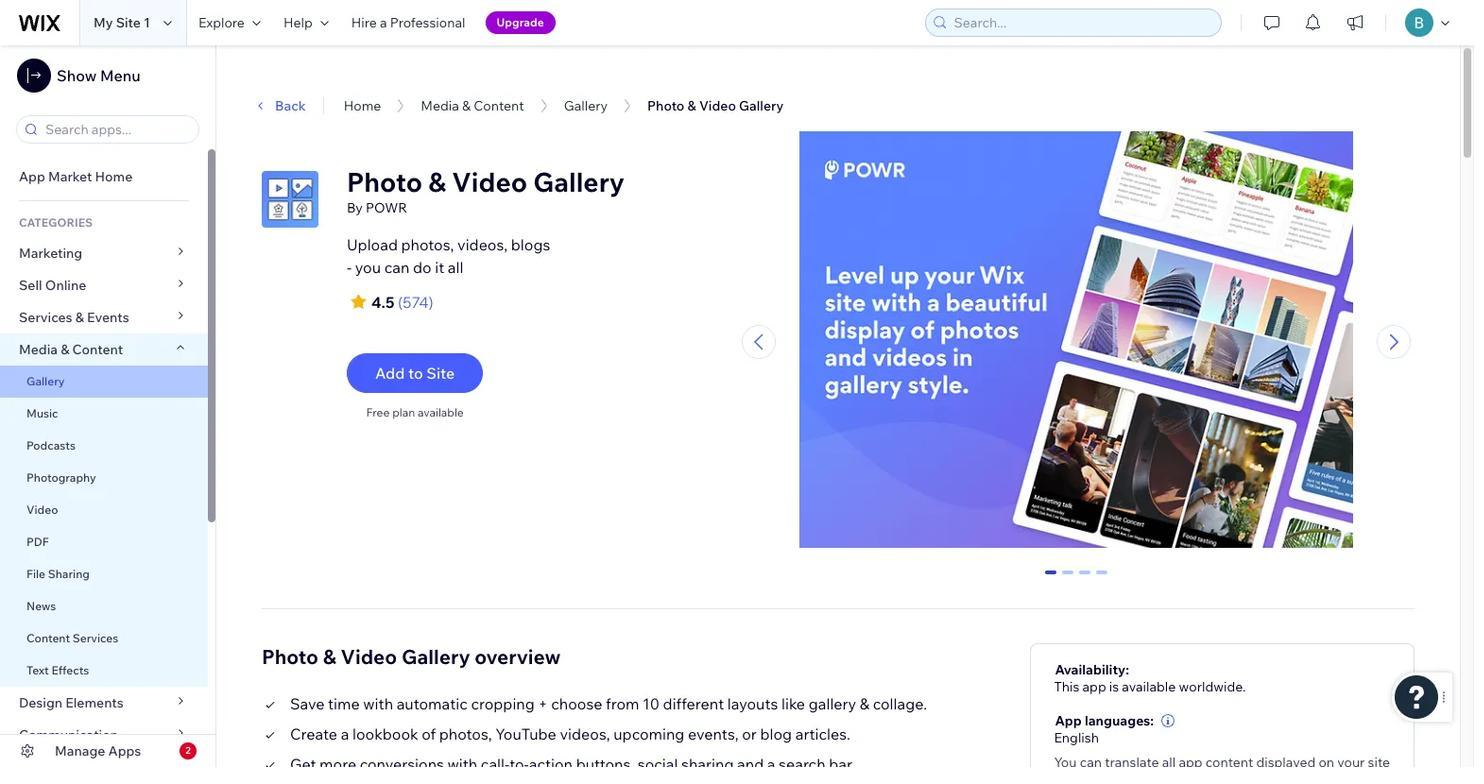 Task type: locate. For each thing, give the bounding box(es) containing it.
overview
[[475, 644, 561, 669]]

1 horizontal spatial a
[[380, 14, 387, 31]]

1 horizontal spatial videos,
[[560, 725, 610, 744]]

1 vertical spatial powr
[[366, 199, 407, 216]]

1 horizontal spatial available
[[1122, 678, 1176, 695]]

create a lookbook of photos, youtube videos, upcoming events, or blog articles.
[[290, 725, 851, 744]]

home down by powr
[[344, 97, 381, 114]]

0 horizontal spatial site
[[116, 14, 141, 31]]

media & content link down events
[[0, 334, 208, 366]]

0 1 2 3
[[1047, 571, 1106, 588]]

available inside availability: this app is available worldwide.
[[1122, 678, 1176, 695]]

1 horizontal spatial media & content
[[421, 97, 524, 114]]

powr inside photo & video gallery by powr
[[366, 199, 407, 216]]

photos,
[[401, 235, 454, 254], [439, 725, 492, 744]]

2 left "3"
[[1082, 571, 1089, 588]]

photo & video gallery button
[[638, 92, 793, 120]]

0 vertical spatial a
[[380, 14, 387, 31]]

music
[[26, 406, 58, 421]]

it
[[435, 258, 445, 277]]

2 horizontal spatial content
[[474, 97, 524, 114]]

or
[[742, 725, 757, 744]]

by powr
[[341, 78, 404, 95]]

2 vertical spatial content
[[26, 631, 70, 646]]

help
[[283, 14, 313, 31]]

app market home
[[19, 168, 133, 185]]

powr up upload
[[366, 199, 407, 216]]

content down news
[[26, 631, 70, 646]]

1 right 'my'
[[144, 14, 150, 31]]

by up upload
[[347, 199, 363, 216]]

worldwide.
[[1179, 678, 1246, 695]]

articles.
[[796, 725, 851, 744]]

upload photos, videos, blogs - you can do it all
[[347, 235, 551, 277]]

save
[[290, 694, 325, 713]]

app inside sidebar element
[[19, 168, 45, 185]]

video inside photo & video gallery by powr
[[452, 165, 528, 199]]

videos, up all
[[458, 235, 508, 254]]

gallery inside photo & video gallery by powr
[[533, 165, 625, 199]]

2 right apps
[[185, 745, 191, 757]]

youtube
[[496, 725, 557, 744]]

0 horizontal spatial media & content
[[19, 341, 123, 358]]

0 vertical spatial home
[[344, 97, 381, 114]]

1 horizontal spatial 1
[[1064, 571, 1072, 588]]

available right plan on the left bottom of the page
[[418, 406, 464, 420]]

1 vertical spatial services
[[73, 631, 118, 646]]

video inside button
[[699, 97, 736, 114]]

0 vertical spatial by
[[341, 78, 357, 95]]

app left 'market'
[[19, 168, 45, 185]]

sell online
[[19, 277, 86, 294]]

video
[[699, 97, 736, 114], [452, 165, 528, 199], [26, 503, 58, 517], [341, 644, 397, 669]]

a down time
[[341, 725, 349, 744]]

0
[[1047, 571, 1055, 588]]

1 vertical spatial videos,
[[560, 725, 610, 744]]

this
[[1054, 678, 1080, 695]]

0 vertical spatial gallery link
[[564, 97, 608, 114]]

services down sell online
[[19, 309, 72, 326]]

0 vertical spatial media
[[421, 97, 459, 114]]

blog
[[760, 725, 792, 744]]

0 horizontal spatial 2
[[185, 745, 191, 757]]

0 horizontal spatial media
[[19, 341, 58, 358]]

a for professional
[[380, 14, 387, 31]]

sidebar element
[[0, 45, 216, 768]]

1 vertical spatial 2
[[185, 745, 191, 757]]

1 vertical spatial 1
[[1064, 571, 1072, 588]]

0 vertical spatial media & content link
[[421, 97, 524, 114]]

my site 1
[[94, 14, 150, 31]]

site right to at the left of page
[[427, 364, 455, 383]]

available
[[418, 406, 464, 420], [1122, 678, 1176, 695]]

podcasts
[[26, 439, 76, 453]]

2 vertical spatial photo
[[262, 644, 319, 669]]

collage.
[[873, 694, 927, 713]]

0 vertical spatial available
[[418, 406, 464, 420]]

media & content down services & events
[[19, 341, 123, 358]]

4.5 ( 574 )
[[372, 293, 434, 312]]

services down news "link"
[[73, 631, 118, 646]]

0 vertical spatial content
[[474, 97, 524, 114]]

apps
[[108, 743, 141, 760]]

by up the home link
[[341, 78, 357, 95]]

0 vertical spatial videos,
[[458, 235, 508, 254]]

4.5
[[372, 293, 395, 312]]

app
[[1083, 678, 1107, 695]]

0 horizontal spatial home
[[95, 168, 133, 185]]

1 horizontal spatial content
[[72, 341, 123, 358]]

1 horizontal spatial app
[[1055, 712, 1082, 729]]

photo & video gallery logo image
[[262, 171, 319, 228]]

& inside photo & video gallery by powr
[[428, 165, 446, 199]]

sell
[[19, 277, 42, 294]]

0 horizontal spatial videos,
[[458, 235, 508, 254]]

1 vertical spatial available
[[1122, 678, 1176, 695]]

0 vertical spatial photos,
[[401, 235, 454, 254]]

1 vertical spatial a
[[341, 725, 349, 744]]

0 vertical spatial services
[[19, 309, 72, 326]]

file sharing link
[[0, 559, 208, 591]]

communication
[[19, 727, 121, 744]]

1 vertical spatial site
[[427, 364, 455, 383]]

photo for photo & video gallery overview
[[262, 644, 319, 669]]

photos, right of
[[439, 725, 492, 744]]

media right the home link
[[421, 97, 459, 114]]

1 horizontal spatial site
[[427, 364, 455, 383]]

1 vertical spatial photos,
[[439, 725, 492, 744]]

1 vertical spatial media & content
[[19, 341, 123, 358]]

1 vertical spatial media & content link
[[0, 334, 208, 366]]

Search apps... field
[[40, 116, 193, 143]]

0 horizontal spatial available
[[418, 406, 464, 420]]

1 vertical spatial home
[[95, 168, 133, 185]]

site
[[116, 14, 141, 31], [427, 364, 455, 383]]

&
[[462, 97, 471, 114], [688, 97, 696, 114], [428, 165, 446, 199], [75, 309, 84, 326], [61, 341, 69, 358], [323, 644, 336, 669], [860, 694, 870, 713]]

show
[[57, 66, 97, 85]]

-
[[347, 258, 352, 277]]

1 vertical spatial photo
[[347, 165, 423, 199]]

videos,
[[458, 235, 508, 254], [560, 725, 610, 744]]

app market home link
[[0, 161, 208, 193]]

photography link
[[0, 462, 208, 494]]

a
[[380, 14, 387, 31], [341, 725, 349, 744]]

free plan available
[[366, 406, 464, 420]]

pdf link
[[0, 527, 208, 559]]

available right is
[[1122, 678, 1176, 695]]

text effects link
[[0, 655, 208, 687]]

powr up the home link
[[362, 78, 404, 95]]

of
[[422, 725, 436, 744]]

0 vertical spatial photo
[[648, 97, 685, 114]]

2 horizontal spatial photo
[[648, 97, 685, 114]]

time
[[328, 694, 360, 713]]

Search... field
[[949, 9, 1216, 36]]

1 horizontal spatial 2
[[1082, 571, 1089, 588]]

gallery for photo & video gallery
[[739, 97, 784, 114]]

by
[[341, 78, 357, 95], [347, 199, 363, 216]]

file
[[26, 567, 45, 581]]

0 horizontal spatial gallery link
[[0, 366, 208, 398]]

home right 'market'
[[95, 168, 133, 185]]

services
[[19, 309, 72, 326], [73, 631, 118, 646]]

1 horizontal spatial media & content link
[[421, 97, 524, 114]]

0 horizontal spatial app
[[19, 168, 45, 185]]

app down this on the right bottom of the page
[[1055, 712, 1082, 729]]

media down services & events
[[19, 341, 58, 358]]

media & content up photo & video gallery by powr on the top of page
[[421, 97, 524, 114]]

photos, up do
[[401, 235, 454, 254]]

photo inside button
[[648, 97, 685, 114]]

home inside app market home link
[[95, 168, 133, 185]]

sharing
[[48, 567, 90, 581]]

videos, down choose
[[560, 725, 610, 744]]

gallery
[[564, 97, 608, 114], [739, 97, 784, 114], [533, 165, 625, 199], [26, 374, 65, 389], [402, 644, 470, 669]]

1 vertical spatial app
[[1055, 712, 1082, 729]]

0 vertical spatial powr
[[362, 78, 404, 95]]

gallery inside button
[[739, 97, 784, 114]]

app
[[19, 168, 45, 185], [1055, 712, 1082, 729]]

1 vertical spatial media
[[19, 341, 58, 358]]

0 horizontal spatial photo
[[262, 644, 319, 669]]

automatic
[[397, 694, 468, 713]]

pdf
[[26, 535, 49, 549]]

content down upgrade button on the left top
[[474, 97, 524, 114]]

1 vertical spatial by
[[347, 199, 363, 216]]

media & content link up photo & video gallery by powr on the top of page
[[421, 97, 524, 114]]

design
[[19, 695, 62, 712]]

photo for photo & video gallery
[[648, 97, 685, 114]]

photo inside photo & video gallery by powr
[[347, 165, 423, 199]]

0 horizontal spatial a
[[341, 725, 349, 744]]

marketing
[[19, 245, 82, 262]]

content down the services & events link
[[72, 341, 123, 358]]

do
[[413, 258, 432, 277]]

1 vertical spatial gallery link
[[0, 366, 208, 398]]

photo & video gallery preview 0 image
[[800, 131, 1354, 557]]

gallery for photo & video gallery overview
[[402, 644, 470, 669]]

services & events
[[19, 309, 129, 326]]

can
[[384, 258, 410, 277]]

0 vertical spatial 1
[[144, 14, 150, 31]]

blogs
[[511, 235, 551, 254]]

media & content inside sidebar element
[[19, 341, 123, 358]]

1 right "0"
[[1064, 571, 1072, 588]]

powr
[[362, 78, 404, 95], [366, 199, 407, 216]]

app for app market home
[[19, 168, 45, 185]]

save time with automatic cropping + choose from 10 different layouts like gallery & collage.
[[290, 694, 927, 713]]

app languages:
[[1055, 712, 1154, 729]]

design elements link
[[0, 687, 208, 719]]

media inside sidebar element
[[19, 341, 58, 358]]

)
[[429, 293, 434, 312]]

video inside sidebar element
[[26, 503, 58, 517]]

0 vertical spatial app
[[19, 168, 45, 185]]

a right hire
[[380, 14, 387, 31]]

site right 'my'
[[116, 14, 141, 31]]

availability:
[[1055, 661, 1130, 678]]

(
[[398, 293, 403, 312]]

create
[[290, 725, 338, 744]]

1 horizontal spatial photo
[[347, 165, 423, 199]]

photo & video gallery by powr
[[347, 165, 625, 216]]



Task type: describe. For each thing, give the bounding box(es) containing it.
gallery for photo & video gallery by powr
[[533, 165, 625, 199]]

by inside photo & video gallery by powr
[[347, 199, 363, 216]]

plan
[[392, 406, 415, 420]]

free
[[366, 406, 390, 420]]

0 horizontal spatial media & content link
[[0, 334, 208, 366]]

site inside add to site "button"
[[427, 364, 455, 383]]

& inside button
[[688, 97, 696, 114]]

hire a professional
[[351, 14, 466, 31]]

help button
[[272, 0, 340, 45]]

marketing link
[[0, 237, 208, 269]]

videos, inside upload photos, videos, blogs - you can do it all
[[458, 235, 508, 254]]

effects
[[51, 664, 89, 678]]

upload
[[347, 235, 398, 254]]

photo & video gallery
[[648, 97, 784, 114]]

+
[[538, 694, 548, 713]]

1 horizontal spatial home
[[344, 97, 381, 114]]

2 inside sidebar element
[[185, 745, 191, 757]]

languages:
[[1085, 712, 1154, 729]]

gallery inside sidebar element
[[26, 374, 65, 389]]

online
[[45, 277, 86, 294]]

10
[[643, 694, 660, 713]]

0 vertical spatial media & content
[[421, 97, 524, 114]]

communication link
[[0, 719, 208, 752]]

content services link
[[0, 623, 208, 655]]

explore
[[198, 14, 245, 31]]

add to site button
[[347, 354, 483, 393]]

add
[[375, 364, 405, 383]]

photography
[[26, 471, 96, 485]]

to
[[408, 364, 423, 383]]

elements
[[65, 695, 124, 712]]

news
[[26, 599, 56, 614]]

news link
[[0, 591, 208, 623]]

video link
[[0, 494, 208, 527]]

upcoming
[[614, 725, 685, 744]]

services & events link
[[0, 302, 208, 334]]

file sharing
[[26, 567, 90, 581]]

photo & video gallery overview
[[262, 644, 561, 669]]

show menu
[[57, 66, 141, 85]]

my
[[94, 14, 113, 31]]

lookbook
[[353, 725, 418, 744]]

1 vertical spatial content
[[72, 341, 123, 358]]

photos, inside upload photos, videos, blogs - you can do it all
[[401, 235, 454, 254]]

gallery
[[809, 694, 857, 713]]

0 horizontal spatial content
[[26, 631, 70, 646]]

video for photo & video gallery
[[699, 97, 736, 114]]

upgrade
[[497, 15, 544, 29]]

events
[[87, 309, 129, 326]]

availability: this app is available worldwide.
[[1054, 661, 1246, 695]]

is
[[1110, 678, 1119, 695]]

text
[[26, 664, 49, 678]]

0 vertical spatial 2
[[1082, 571, 1089, 588]]

with
[[363, 694, 393, 713]]

574
[[403, 293, 429, 312]]

video for photo & video gallery by powr
[[452, 165, 528, 199]]

like
[[782, 694, 806, 713]]

photo for photo & video gallery by powr
[[347, 165, 423, 199]]

1 horizontal spatial media
[[421, 97, 459, 114]]

all
[[448, 258, 464, 277]]

professional
[[390, 14, 466, 31]]

events,
[[688, 725, 739, 744]]

cropping
[[471, 694, 535, 713]]

design elements
[[19, 695, 124, 712]]

1 horizontal spatial gallery link
[[564, 97, 608, 114]]

home link
[[344, 97, 381, 114]]

app for app languages:
[[1055, 712, 1082, 729]]

text effects
[[26, 664, 89, 678]]

content services
[[26, 631, 118, 646]]

market
[[48, 168, 92, 185]]

a for lookbook
[[341, 725, 349, 744]]

music link
[[0, 398, 208, 430]]

back button
[[252, 97, 306, 114]]

choose
[[551, 694, 603, 713]]

categories
[[19, 216, 93, 230]]

3
[[1099, 571, 1106, 588]]

menu
[[100, 66, 141, 85]]

video for photo & video gallery overview
[[341, 644, 397, 669]]

show menu button
[[17, 59, 141, 93]]

manage
[[55, 743, 105, 760]]

layouts
[[728, 694, 778, 713]]

sell online link
[[0, 269, 208, 302]]

add to site
[[375, 364, 455, 383]]

english
[[1054, 729, 1099, 746]]

0 vertical spatial site
[[116, 14, 141, 31]]

0 horizontal spatial 1
[[144, 14, 150, 31]]

back
[[275, 97, 306, 114]]

upgrade button
[[485, 11, 556, 34]]



Task type: vqa. For each thing, say whether or not it's contained in the screenshot.
the top POWR
yes



